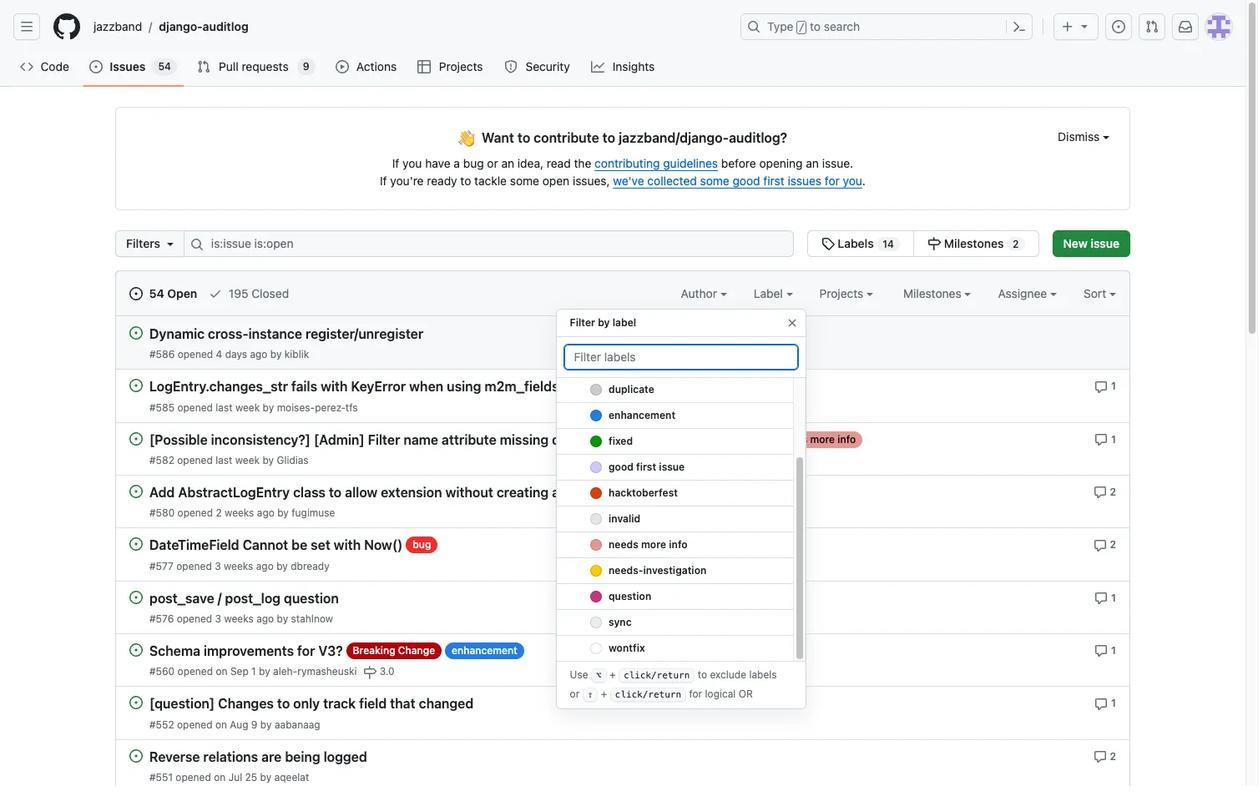 Task type: locate. For each thing, give the bounding box(es) containing it.
0 vertical spatial open issue image
[[129, 326, 143, 340]]

issue.
[[822, 156, 853, 170]]

1 vertical spatial or
[[570, 688, 580, 701]]

filter left name
[[368, 432, 400, 447]]

on inside [question] changes to only track field that changed #552             opened on aug 9 by aabanaag
[[215, 718, 227, 731]]

Search all issues text field
[[184, 230, 794, 257]]

question down needs-
[[608, 590, 651, 603]]

ago right days
[[250, 348, 268, 361]]

by right aug
[[260, 718, 272, 731]]

schema improvements for v3? link
[[149, 644, 343, 659]]

breaking change link
[[346, 643, 442, 659]]

3 1 link from the top
[[1095, 590, 1116, 605]]

open issue image left datetimefield
[[129, 538, 143, 551]]

datetimefield
[[149, 538, 239, 553]]

open issue image left dynamic
[[129, 326, 143, 340]]

2 3 from the top
[[215, 613, 221, 625]]

1 link for breaking change
[[1095, 643, 1116, 658]]

0 horizontal spatial issue
[[659, 461, 684, 473]]

0 horizontal spatial bug
[[413, 539, 431, 551]]

opened left 4
[[178, 348, 213, 361]]

1 vertical spatial 54
[[149, 286, 164, 301]]

author button
[[681, 285, 727, 302]]

0 vertical spatial enhancement link
[[557, 403, 793, 429]]

1 horizontal spatial issue
[[1091, 236, 1120, 250]]

ready
[[427, 174, 457, 188]]

if up you're
[[392, 156, 399, 170]]

Issues search field
[[184, 230, 794, 257]]

0 vertical spatial needs more info link
[[562, 378, 653, 395]]

0 horizontal spatial if
[[380, 174, 387, 188]]

2 1 link from the top
[[1095, 431, 1116, 447]]

1 horizontal spatial an
[[806, 156, 819, 170]]

list
[[87, 13, 731, 40]]

54 left open
[[149, 286, 164, 301]]

2 an from the left
[[806, 156, 819, 170]]

0 vertical spatial bug
[[463, 156, 484, 170]]

to up contributing
[[603, 130, 615, 145]]

cross-
[[208, 327, 249, 342]]

3 open issue image from the top
[[129, 591, 143, 604]]

/ inside type / to search
[[799, 22, 805, 33]]

1 vertical spatial week
[[235, 454, 260, 467]]

schema
[[149, 644, 200, 659]]

open issue element for dynamic cross-instance register/unregister
[[129, 326, 143, 340]]

2 question from the left
[[284, 591, 339, 606]]

or up tackle
[[487, 156, 498, 170]]

issue opened image for the topmost "git pull request" image
[[1112, 20, 1125, 33]]

5 open issue element from the top
[[129, 537, 143, 551]]

open issue element for schema improvements for v3?
[[129, 643, 143, 657]]

auditlog?
[[729, 130, 787, 145]]

milestones inside "popup button"
[[903, 286, 965, 301]]

filters
[[126, 236, 160, 250]]

git pull request image
[[1145, 20, 1159, 33], [197, 60, 210, 73]]

comment image for 1st 1 "link" from the bottom
[[1095, 698, 1108, 711]]

milestones inside issue element
[[944, 236, 1004, 250]]

6 open issue element from the top
[[129, 590, 143, 604]]

1 question from the left
[[608, 590, 651, 603]]

opened down [question]
[[177, 718, 212, 731]]

question up stahlnow
[[284, 591, 339, 606]]

bug inside "if you have a bug or an idea, read the contributing guidelines before opening an issue. if you're ready to tackle some open issues, we've collected some good first issues for you ."
[[463, 156, 484, 170]]

opened up datetimefield
[[177, 507, 213, 520]]

label
[[613, 316, 636, 329]]

2 vertical spatial info
[[669, 539, 687, 551]]

#582             opened last week by glidias
[[149, 454, 309, 467]]

open issue element for [question] changes to only track field that changed
[[129, 696, 143, 710]]

enhancement link up changed
[[445, 643, 524, 659]]

with
[[321, 380, 348, 395], [334, 538, 361, 553]]

use ⌥ + click/return to exclude labels or ⇧ + click/return for logical or
[[570, 669, 777, 701]]

open issue image for logentry.changes_str fails with keyerror when using m2m_fields
[[129, 379, 143, 393]]

4 open issue image from the top
[[129, 644, 143, 657]]

logical
[[705, 688, 736, 701]]

with up perez-
[[321, 380, 348, 395]]

8 open issue element from the top
[[129, 696, 143, 710]]

comment image for 2 link corresponding to add abstractlogentry class to allow extension without creating additional table
[[1093, 486, 1107, 499]]

issue opened image inside 54 open link
[[129, 287, 143, 301]]

open issue image for [possible inconsistency?] [admin] filter name attribute missing due to empty
[[129, 432, 143, 446]]

1 vertical spatial milestones
[[903, 286, 965, 301]]

open issue element for logentry.changes_str fails with keyerror when using m2m_fields
[[129, 378, 143, 393]]

2 open issue element from the top
[[129, 378, 143, 393]]

good down fixed
[[608, 461, 633, 473]]

0 horizontal spatial /
[[149, 20, 152, 34]]

/ right type
[[799, 22, 805, 33]]

1
[[1111, 380, 1116, 393], [1111, 433, 1116, 446], [1111, 592, 1116, 604], [1111, 644, 1116, 657], [251, 666, 256, 678], [1111, 697, 1116, 710]]

3 2 link from the top
[[1093, 748, 1116, 764]]

to inside use ⌥ + click/return to exclude labels or ⇧ + click/return for logical or
[[698, 669, 707, 682]]

aabanaag
[[275, 718, 320, 731]]

weeks
[[225, 507, 254, 520], [224, 560, 253, 572], [224, 613, 254, 625]]

2 vertical spatial issue opened image
[[129, 287, 143, 301]]

milestones 2
[[941, 236, 1019, 250]]

1 vertical spatial open issue image
[[129, 538, 143, 551]]

1 vertical spatial weeks
[[224, 560, 253, 572]]

9 open issue element from the top
[[129, 748, 143, 763]]

0 horizontal spatial 9
[[251, 718, 258, 731]]

perez-
[[315, 401, 346, 414]]

invalid link
[[557, 507, 793, 533]]

2 vertical spatial needs more info
[[608, 539, 687, 551]]

due
[[552, 432, 576, 447]]

to inside "if you have a bug or an idea, read the contributing guidelines before opening an issue. if you're ready to tackle some open issues, we've collected some good first issues for you ."
[[460, 174, 471, 188]]

keyerror
[[351, 380, 406, 395]]

milestones right milestone icon
[[944, 236, 1004, 250]]

to right the ready
[[460, 174, 471, 188]]

post_log
[[225, 591, 281, 606]]

1 vertical spatial first
[[636, 461, 656, 473]]

needs for [possible inconsistency?] [admin] filter name attribute missing due to empty
[[778, 433, 808, 446]]

2 vertical spatial more
[[641, 539, 666, 551]]

issues
[[788, 174, 822, 188]]

1 vertical spatial 2 link
[[1093, 537, 1116, 552]]

you up you're
[[403, 156, 422, 170]]

week down inconsistency?]
[[235, 454, 260, 467]]

1 1 link from the top
[[1095, 378, 1116, 394]]

enhancement down "good first issue" link
[[659, 486, 725, 498]]

1 open issue image from the top
[[129, 379, 143, 393]]

for left the logical
[[689, 688, 702, 701]]

good down before
[[733, 174, 760, 188]]

opened down 'post_save'
[[177, 613, 212, 625]]

weeks down the abstractlogentry
[[225, 507, 254, 520]]

opened down reverse
[[176, 771, 211, 784]]

open issue image for schema improvements for v3?
[[129, 644, 143, 657]]

breaking change
[[353, 644, 435, 657]]

missing
[[500, 432, 549, 447]]

milestones down milestone icon
[[903, 286, 965, 301]]

2 for 2 link corresponding to reverse relations are being logged
[[1110, 750, 1116, 763]]

9 left play icon
[[303, 60, 309, 73]]

an left idea,
[[501, 156, 514, 170]]

⌥
[[596, 671, 602, 681]]

for down issue.
[[825, 174, 840, 188]]

filter left "label"
[[570, 316, 595, 329]]

1 for post_save / post_log question
[[1111, 592, 1116, 604]]

fugimuse link
[[292, 507, 335, 520]]

comment image for bug
[[1093, 539, 1107, 552]]

weeks inside post_save / post_log question #576             opened 3 weeks ago by stahlnow
[[224, 613, 254, 625]]

0 vertical spatial week
[[235, 401, 260, 414]]

1 horizontal spatial projects
[[820, 286, 867, 301]]

on left sep
[[216, 666, 228, 678]]

issue
[[1091, 236, 1120, 250], [659, 461, 684, 473]]

1 horizontal spatial or
[[570, 688, 580, 701]]

/ left django-
[[149, 20, 152, 34]]

jazzband / django-auditlog
[[94, 19, 249, 34]]

milestones for milestones 2
[[944, 236, 1004, 250]]

creating
[[497, 485, 549, 500]]

4
[[216, 348, 222, 361]]

1 horizontal spatial good
[[733, 174, 760, 188]]

needs more info link for [possible inconsistency?] [admin] filter name attribute missing due to empty
[[772, 431, 863, 448]]

by down inconsistency?]
[[263, 454, 274, 467]]

sync
[[608, 616, 631, 629]]

2 horizontal spatial info
[[838, 433, 856, 446]]

an up 'issues'
[[806, 156, 819, 170]]

invalid
[[608, 513, 640, 525]]

2 open issue image from the top
[[129, 432, 143, 446]]

by down instance
[[270, 348, 282, 361]]

reverse
[[149, 750, 200, 765]]

with right set
[[334, 538, 361, 553]]

kiblik
[[285, 348, 309, 361]]

issue opened image left issues
[[90, 60, 103, 73]]

enhancement
[[608, 409, 675, 422], [659, 486, 725, 498], [452, 644, 517, 657]]

filter inside menu
[[570, 316, 595, 329]]

issue opened image left the 54 open
[[129, 287, 143, 301]]

the
[[574, 156, 591, 170]]

2 vertical spatial weeks
[[224, 613, 254, 625]]

/ left post_log
[[218, 591, 222, 606]]

being
[[285, 750, 320, 765]]

open issue image for reverse relations are being logged
[[129, 749, 143, 763]]

menu
[[556, 272, 806, 723]]

2 open issue image from the top
[[129, 538, 143, 551]]

add
[[149, 485, 175, 500]]

0 horizontal spatial info
[[628, 380, 647, 393]]

a
[[454, 156, 460, 170]]

git pull request image left pull
[[197, 60, 210, 73]]

bug right "a"
[[463, 156, 484, 170]]

guidelines
[[663, 156, 718, 170]]

issue down fixed link
[[659, 461, 684, 473]]

tackle
[[474, 174, 507, 188]]

ago inside dynamic cross-instance register/unregister #586             opened 4 days ago by kiblik
[[250, 348, 268, 361]]

spec.lookup_kwarg
[[642, 434, 765, 447]]

needs for logentry.changes_str fails with keyerror when using m2m_fields
[[569, 380, 598, 393]]

click/return down wontfix link
[[624, 671, 690, 681]]

if left you're
[[380, 174, 387, 188]]

0 horizontal spatial you
[[403, 156, 422, 170]]

projects button
[[820, 285, 873, 302]]

first up hacktoberfest
[[636, 461, 656, 473]]

+ right "⌥"
[[609, 669, 616, 682]]

enhancement link up spec.lookup_kwarg
[[557, 403, 793, 429]]

0 vertical spatial you
[[403, 156, 422, 170]]

54 right issues
[[158, 60, 171, 73]]

3 down post_save / post_log question link
[[215, 613, 221, 625]]

1 for schema improvements for v3?
[[1111, 644, 1116, 657]]

you down issue.
[[843, 174, 862, 188]]

by left stahlnow
[[277, 613, 288, 625]]

on inside reverse relations are being logged #551             opened on jul 25 by aqeelat
[[214, 771, 226, 784]]

open issue element for post_save / post_log question
[[129, 590, 143, 604]]

opened down logentry.changes_str
[[177, 401, 213, 414]]

0 vertical spatial 54
[[158, 60, 171, 73]]

1 horizontal spatial bug
[[463, 156, 484, 170]]

9 inside [question] changes to only track field that changed #552             opened on aug 9 by aabanaag
[[251, 718, 258, 731]]

or
[[739, 688, 753, 701]]

by inside menu
[[598, 316, 610, 329]]

/ inside the jazzband / django-auditlog
[[149, 20, 152, 34]]

sort button
[[1084, 285, 1116, 302]]

last up the abstractlogentry
[[216, 454, 232, 467]]

7 open issue element from the top
[[129, 643, 143, 657]]

0 vertical spatial for
[[825, 174, 840, 188]]

needs inside menu
[[608, 539, 638, 551]]

1 vertical spatial needs more info link
[[772, 431, 863, 448]]

2 vertical spatial for
[[689, 688, 702, 701]]

2 vertical spatial enhancement
[[452, 644, 517, 657]]

2 horizontal spatial /
[[799, 22, 805, 33]]

None search field
[[115, 230, 1039, 257]]

bug inside bug link
[[413, 539, 431, 551]]

to
[[810, 19, 821, 33], [518, 130, 530, 145], [603, 130, 615, 145], [460, 174, 471, 188], [579, 432, 592, 447], [329, 485, 342, 500], [698, 669, 707, 682], [277, 697, 290, 712]]

last down logentry.changes_str
[[216, 401, 233, 414]]

hacktoberfest
[[608, 487, 678, 499]]

more for [possible inconsistency?] [admin] filter name attribute missing due to empty
[[810, 433, 835, 446]]

first down opening
[[763, 174, 785, 188]]

0 horizontal spatial question
[[284, 591, 339, 606]]

to left "exclude"
[[698, 669, 707, 682]]

1 week from the top
[[235, 401, 260, 414]]

0 vertical spatial or
[[487, 156, 498, 170]]

on left jul
[[214, 771, 226, 784]]

enhancement for 'breaking change' link's enhancement link
[[452, 644, 517, 657]]

by inside [question] changes to only track field that changed #552             opened on aug 9 by aabanaag
[[260, 718, 272, 731]]

register/unregister
[[306, 327, 423, 342]]

graph image
[[591, 60, 605, 73]]

2 link for reverse relations are being logged
[[1093, 748, 1116, 764]]

opened inside post_save / post_log question #576             opened 3 weeks ago by stahlnow
[[177, 613, 212, 625]]

play image
[[335, 60, 349, 73]]

1 vertical spatial enhancement
[[659, 486, 725, 498]]

projects right table icon
[[439, 59, 483, 73]]

0 vertical spatial +
[[609, 669, 616, 682]]

1 vertical spatial projects
[[820, 286, 867, 301]]

1 vertical spatial 3
[[215, 613, 221, 625]]

by
[[598, 316, 610, 329], [270, 348, 282, 361], [263, 401, 274, 414], [263, 454, 274, 467], [277, 507, 289, 520], [276, 560, 288, 572], [277, 613, 288, 625], [259, 666, 270, 678], [260, 718, 272, 731], [260, 771, 272, 784]]

or left the ⇧
[[570, 688, 580, 701]]

projects inside popup button
[[820, 286, 867, 301]]

to left only
[[277, 697, 290, 712]]

set
[[311, 538, 330, 553]]

comment image
[[1095, 380, 1108, 394], [1093, 486, 1107, 499], [1095, 698, 1108, 711], [1093, 750, 1107, 764]]

1 vertical spatial +
[[601, 688, 607, 701]]

open issue image left 'post_save'
[[129, 591, 143, 604]]

comment image for 1 "link" related to needs more info
[[1095, 380, 1108, 394]]

label
[[754, 286, 786, 301]]

1 vertical spatial needs
[[778, 433, 808, 446]]

195
[[229, 286, 248, 301]]

0 vertical spatial if
[[392, 156, 399, 170]]

good inside "if you have a bug or an idea, read the contributing guidelines before opening an issue. if you're ready to tackle some open issues, we've collected some good first issues for you ."
[[733, 174, 760, 188]]

#586
[[149, 348, 175, 361]]

2 vertical spatial open issue image
[[129, 591, 143, 604]]

1 vertical spatial bug
[[413, 539, 431, 551]]

logentry.changes_str
[[149, 380, 288, 395]]

open issue element
[[129, 326, 143, 340], [129, 378, 143, 393], [129, 431, 143, 446], [129, 484, 143, 498], [129, 537, 143, 551], [129, 590, 143, 604], [129, 643, 143, 657], [129, 696, 143, 710], [129, 748, 143, 763]]

by inside reverse relations are being logged #551             opened on jul 25 by aqeelat
[[260, 771, 272, 784]]

ago down cannot
[[256, 560, 274, 572]]

1 vertical spatial good
[[608, 461, 633, 473]]

open issue image
[[129, 379, 143, 393], [129, 432, 143, 446], [129, 485, 143, 498], [129, 644, 143, 657], [129, 696, 143, 710], [129, 749, 143, 763]]

5 open issue image from the top
[[129, 696, 143, 710]]

0 vertical spatial info
[[628, 380, 647, 393]]

4 1 link from the top
[[1095, 643, 1116, 658]]

1 horizontal spatial filter
[[570, 316, 595, 329]]

1 vertical spatial info
[[838, 433, 856, 446]]

0 vertical spatial good
[[733, 174, 760, 188]]

comment image for breaking change
[[1095, 645, 1108, 658]]

projects down labels
[[820, 286, 867, 301]]

open issue image
[[129, 326, 143, 340], [129, 538, 143, 551], [129, 591, 143, 604]]

add abstractlogentry class to allow extension without creating additional table
[[149, 485, 649, 500]]

1 open issue image from the top
[[129, 326, 143, 340]]

issue right new
[[1091, 236, 1120, 250]]

for up aleh-rymasheuski link
[[297, 644, 315, 659]]

0 vertical spatial needs
[[569, 380, 598, 393]]

+ right the ⇧
[[601, 688, 607, 701]]

or
[[487, 156, 498, 170], [570, 688, 580, 701]]

0 vertical spatial enhancement
[[608, 409, 675, 422]]

0 vertical spatial issue
[[1091, 236, 1120, 250]]

hacktoberfest link
[[557, 481, 793, 507]]

fugimuse
[[292, 507, 335, 520]]

issue opened image
[[1112, 20, 1125, 33], [90, 60, 103, 73], [129, 287, 143, 301]]

0 vertical spatial filter
[[570, 316, 595, 329]]

to left search
[[810, 19, 821, 33]]

1 vertical spatial last
[[216, 454, 232, 467]]

list containing jazzband
[[87, 13, 731, 40]]

0 horizontal spatial an
[[501, 156, 514, 170]]

1 vertical spatial enhancement link
[[653, 484, 732, 501]]

some down before
[[700, 174, 729, 188]]

by left "label"
[[598, 316, 610, 329]]

security link
[[498, 54, 578, 79]]

1 horizontal spatial needs
[[608, 539, 638, 551]]

2 horizontal spatial issue opened image
[[1112, 20, 1125, 33]]

bug right the now()
[[413, 539, 431, 551]]

1 last from the top
[[216, 401, 233, 414]]

0 vertical spatial weeks
[[225, 507, 254, 520]]

1 2 link from the top
[[1093, 484, 1116, 499]]

9 right aug
[[251, 718, 258, 731]]

1 3 from the top
[[215, 560, 221, 572]]

2 vertical spatial needs more info link
[[557, 533, 793, 559]]

weeks up post_save / post_log question link
[[224, 560, 253, 572]]

more for logentry.changes_str fails with keyerror when using m2m_fields
[[601, 380, 626, 393]]

week up inconsistency?]
[[235, 401, 260, 414]]

opened inside [question] changes to only track field that changed #552             opened on aug 9 by aabanaag
[[177, 718, 212, 731]]

1 for logentry.changes_str fails with keyerror when using m2m_fields
[[1111, 380, 1116, 393]]

sync link
[[557, 610, 793, 636]]

0 horizontal spatial or
[[487, 156, 498, 170]]

comment image for 2 link corresponding to reverse relations are being logged
[[1093, 750, 1107, 764]]

by left aleh-
[[259, 666, 270, 678]]

2 vertical spatial 2 link
[[1093, 748, 1116, 764]]

open issue image for add abstractlogentry class to allow extension without creating additional table
[[129, 485, 143, 498]]

by down datetimefield cannot be set with now() link
[[276, 560, 288, 572]]

1 horizontal spatial 9
[[303, 60, 309, 73]]

1 vertical spatial on
[[215, 718, 227, 731]]

comment image
[[1095, 433, 1108, 447], [1093, 539, 1107, 552], [1095, 592, 1108, 605], [1095, 645, 1108, 658]]

jazzband/django-
[[619, 130, 729, 145]]

duplicate link
[[557, 377, 793, 403]]

glidias
[[277, 454, 309, 467]]

3 down datetimefield
[[215, 560, 221, 572]]

triangle down image
[[1078, 19, 1091, 33]]

opened down [possible
[[177, 454, 213, 467]]

fixed
[[608, 435, 633, 448]]

for inside use ⌥ + click/return to exclude labels or ⇧ + click/return for logical or
[[689, 688, 702, 701]]

last
[[216, 401, 233, 414], [216, 454, 232, 467]]

on
[[216, 666, 228, 678], [215, 718, 227, 731], [214, 771, 226, 784]]

/ inside post_save / post_log question #576             opened 3 weeks ago by stahlnow
[[218, 591, 222, 606]]

1 vertical spatial you
[[843, 174, 862, 188]]

code image
[[20, 60, 33, 73]]

3 open issue element from the top
[[129, 431, 143, 446]]

we've collected some good first issues for you link
[[613, 174, 862, 188]]

on left aug
[[215, 718, 227, 731]]

filters button
[[115, 230, 184, 257]]

be
[[292, 538, 307, 553]]

0 horizontal spatial for
[[297, 644, 315, 659]]

1 vertical spatial needs more info
[[778, 433, 856, 446]]

2 inside milestones 2
[[1013, 238, 1019, 250]]

opened down datetimefield
[[176, 560, 212, 572]]

1 horizontal spatial for
[[689, 688, 702, 701]]

milestone image
[[364, 666, 377, 680]]

2 link for add abstractlogentry class to allow extension without creating additional table
[[1093, 484, 1116, 499]]

4 open issue element from the top
[[129, 484, 143, 498]]

2 week from the top
[[235, 454, 260, 467]]

Filter labels text field
[[563, 344, 799, 371]]

1 open issue element from the top
[[129, 326, 143, 340]]

opening
[[759, 156, 803, 170]]

[possible inconsistency?] [admin] filter name attribute missing due to empty spec.lookup_kwarg
[[149, 432, 765, 447]]

1 vertical spatial more
[[810, 433, 835, 446]]

requests
[[242, 59, 289, 73]]

54 for 54 open
[[149, 286, 164, 301]]

2 2 link from the top
[[1093, 537, 1116, 552]]

for
[[825, 174, 840, 188], [297, 644, 315, 659], [689, 688, 702, 701]]

0 horizontal spatial first
[[636, 461, 656, 473]]

0 vertical spatial first
[[763, 174, 785, 188]]

2 horizontal spatial for
[[825, 174, 840, 188]]

1 vertical spatial git pull request image
[[197, 60, 210, 73]]

0 vertical spatial last
[[216, 401, 233, 414]]

weeks for cannot
[[224, 560, 253, 572]]

1 horizontal spatial /
[[218, 591, 222, 606]]

click/return down wontfix
[[615, 690, 681, 700]]

enhancement down the duplicate
[[608, 409, 675, 422]]

0 horizontal spatial some
[[510, 174, 539, 188]]

3 open issue image from the top
[[129, 485, 143, 498]]

0 vertical spatial 2 link
[[1093, 484, 1116, 499]]

2 last from the top
[[216, 454, 232, 467]]

weeks down post_save / post_log question link
[[224, 613, 254, 625]]

6 open issue image from the top
[[129, 749, 143, 763]]

195 closed link
[[209, 285, 289, 302]]

git pull request image left notifications 'image'
[[1145, 20, 1159, 33]]

issue opened image for the leftmost "git pull request" image
[[90, 60, 103, 73]]

change
[[398, 644, 435, 657]]

0 horizontal spatial issue opened image
[[90, 60, 103, 73]]

⇧
[[587, 690, 593, 700]]

some down idea,
[[510, 174, 539, 188]]

field
[[359, 697, 387, 712]]

0 vertical spatial milestones
[[944, 236, 1004, 250]]

0 horizontal spatial needs
[[569, 380, 598, 393]]

or inside "if you have a bug or an idea, read the contributing guidelines before opening an issue. if you're ready to tackle some open issues, we've collected some good first issues for you ."
[[487, 156, 498, 170]]

ago down post_log
[[256, 613, 274, 625]]

exclude
[[710, 669, 746, 682]]

enhancement link down "good first issue" link
[[653, 484, 732, 501]]

issue opened image right triangle down image
[[1112, 20, 1125, 33]]

enhancement up changed
[[452, 644, 517, 657]]

2 for 2 link corresponding to add abstractlogentry class to allow extension without creating additional table
[[1110, 486, 1116, 498]]

.
[[862, 174, 866, 188]]

25
[[245, 771, 257, 784]]

name
[[404, 432, 438, 447]]

by right 25
[[260, 771, 272, 784]]

0 vertical spatial 3
[[215, 560, 221, 572]]

1 for [question] changes to only track field that changed
[[1111, 697, 1116, 710]]

check image
[[209, 287, 222, 301]]



Task type: describe. For each thing, give the bounding box(es) containing it.
milestone image
[[928, 237, 941, 250]]

0 vertical spatial with
[[321, 380, 348, 395]]

needs more info for [possible inconsistency?] [admin] filter name attribute missing due to empty
[[778, 433, 856, 446]]

good inside menu
[[608, 461, 633, 473]]

needs-investigation link
[[557, 559, 793, 584]]

add abstractlogentry class to allow extension without creating additional table link
[[149, 485, 649, 500]]

/ for post_save
[[218, 591, 222, 606]]

menu containing filter by label
[[556, 272, 806, 723]]

open
[[167, 286, 197, 301]]

week for logentry.changes_str fails with keyerror when using m2m_fields
[[235, 401, 260, 414]]

ago inside post_save / post_log question #576             opened 3 weeks ago by stahlnow
[[256, 613, 274, 625]]

enhancement link for the duplicate link
[[557, 403, 793, 429]]

#576
[[149, 613, 174, 625]]

class
[[293, 485, 326, 500]]

to right want
[[518, 130, 530, 145]]

open issue element for reverse relations are being logged
[[129, 748, 143, 763]]

week for [possible inconsistency?] [admin] filter name attribute missing due to empty
[[235, 454, 260, 467]]

1 link for needs more info
[[1095, 378, 1116, 394]]

django-
[[159, 19, 203, 33]]

open issue element for [possible inconsistency?] [admin] filter name attribute missing due to empty
[[129, 431, 143, 446]]

search image
[[190, 238, 204, 251]]

open issue image for datetimefield cannot be set with now()
[[129, 538, 143, 551]]

pull
[[219, 59, 239, 73]]

[question] changes to only track field that changed link
[[149, 697, 474, 712]]

type
[[767, 19, 794, 33]]

only
[[293, 697, 320, 712]]

ago up cannot
[[257, 507, 275, 520]]

2 for second 2 link from the bottom
[[1110, 539, 1116, 551]]

/ for type
[[799, 22, 805, 33]]

that
[[390, 697, 416, 712]]

enhancement for middle enhancement link
[[659, 486, 725, 498]]

glidias link
[[277, 454, 309, 467]]

label button
[[754, 285, 793, 302]]

#577             opened 3 weeks ago by dbready
[[149, 560, 330, 572]]

type / to search
[[767, 19, 860, 33]]

info for logentry.changes_str fails with keyerror when using m2m_fields
[[628, 380, 647, 393]]

extension
[[381, 485, 442, 500]]

open issue element for datetimefield cannot be set with now()
[[129, 537, 143, 551]]

contribute
[[534, 130, 599, 145]]

dismiss button
[[1058, 128, 1110, 145]]

0 vertical spatial click/return
[[624, 671, 690, 681]]

1 vertical spatial click/return
[[615, 690, 681, 700]]

needs more info for logentry.changes_str fails with keyerror when using m2m_fields
[[569, 380, 647, 393]]

search
[[824, 19, 860, 33]]

post_save / post_log question link
[[149, 591, 339, 606]]

open issue image for [question] changes to only track field that changed
[[129, 696, 143, 710]]

tag image
[[821, 237, 835, 250]]

issue element
[[807, 230, 1039, 257]]

54 open link
[[129, 285, 197, 302]]

/ for jazzband
[[149, 20, 152, 34]]

use
[[570, 669, 588, 682]]

[question]
[[149, 697, 215, 712]]

dynamic cross-instance register/unregister #586             opened 4 days ago by kiblik
[[149, 327, 423, 361]]

now()
[[364, 538, 403, 553]]

issue inside new issue link
[[1091, 236, 1120, 250]]

last for logentry.changes_str fails with keyerror when using m2m_fields
[[216, 401, 233, 414]]

#582
[[149, 454, 174, 467]]

new issue
[[1063, 236, 1120, 250]]

aleh-rymasheuski link
[[273, 666, 357, 678]]

inconsistency?]
[[211, 432, 311, 447]]

contributing guidelines link
[[595, 156, 718, 170]]

logged
[[324, 750, 367, 765]]

issue inside "good first issue" link
[[659, 461, 684, 473]]

2 some from the left
[[700, 174, 729, 188]]

54 for 54
[[158, 60, 171, 73]]

195 closed
[[226, 286, 289, 301]]

to inside [question] changes to only track field that changed #552             opened on aug 9 by aabanaag
[[277, 697, 290, 712]]

1 some from the left
[[510, 174, 539, 188]]

opened inside dynamic cross-instance register/unregister #586             opened 4 days ago by kiblik
[[178, 348, 213, 361]]

post_save
[[149, 591, 214, 606]]

improvements
[[204, 644, 294, 659]]

opened inside reverse relations are being logged #551             opened on jul 25 by aqeelat
[[176, 771, 211, 784]]

to right class
[[329, 485, 342, 500]]

investigation
[[643, 564, 706, 577]]

aqeelat
[[274, 771, 309, 784]]

by inside dynamic cross-instance register/unregister #586             opened 4 days ago by kiblik
[[270, 348, 282, 361]]

moises-
[[277, 401, 315, 414]]

open issue image for dynamic cross-instance register/unregister
[[129, 326, 143, 340]]

question link
[[557, 584, 793, 610]]

info for [possible inconsistency?] [admin] filter name attribute missing due to empty
[[838, 433, 856, 446]]

first inside menu
[[636, 461, 656, 473]]

needs more info link for logentry.changes_str fails with keyerror when using m2m_fields
[[562, 378, 653, 395]]

5 1 link from the top
[[1095, 696, 1116, 711]]

fails
[[291, 380, 317, 395]]

plus image
[[1061, 20, 1075, 33]]

question inside question link
[[608, 590, 651, 603]]

weeks for abstractlogentry
[[225, 507, 254, 520]]

info inside menu
[[669, 539, 687, 551]]

3 inside post_save / post_log question #576             opened 3 weeks ago by stahlnow
[[215, 613, 221, 625]]

sep
[[230, 666, 249, 678]]

enhancement inside menu
[[608, 409, 675, 422]]

jazzband link
[[87, 13, 149, 40]]

days
[[225, 348, 247, 361]]

0 horizontal spatial git pull request image
[[197, 60, 210, 73]]

enhancement link for 'breaking change' link
[[445, 643, 524, 659]]

1 link for logentry.changes_str fails with keyerror when using m2m_fields
[[1095, 431, 1116, 447]]

0 horizontal spatial filter
[[368, 432, 400, 447]]

before
[[721, 156, 756, 170]]

none search field containing filters
[[115, 230, 1039, 257]]

close menu image
[[785, 316, 799, 330]]

open issue element for add abstractlogentry class to allow extension without creating additional table
[[129, 484, 143, 498]]

notifications image
[[1179, 20, 1192, 33]]

#580
[[149, 507, 175, 520]]

1 vertical spatial with
[[334, 538, 361, 553]]

dbready link
[[291, 560, 330, 572]]

#551
[[149, 771, 173, 784]]

1 horizontal spatial +
[[609, 669, 616, 682]]

assignee
[[998, 286, 1050, 301]]

by left moises-
[[263, 401, 274, 414]]

shield image
[[504, 60, 518, 73]]

comment image for logentry.changes_str fails with keyerror when using m2m_fields
[[1095, 433, 1108, 447]]

1 horizontal spatial if
[[392, 156, 399, 170]]

0 vertical spatial 9
[[303, 60, 309, 73]]

actions link
[[329, 54, 404, 79]]

1 horizontal spatial you
[[843, 174, 862, 188]]

we've
[[613, 174, 644, 188]]

if you have a bug or an idea, read the contributing guidelines before opening an issue. if you're ready to tackle some open issues, we've collected some good first issues for you .
[[380, 156, 866, 188]]

open issue image for post_save / post_log question
[[129, 591, 143, 604]]

aabanaag link
[[275, 718, 320, 731]]

aleh-
[[273, 666, 297, 678]]

duplicate
[[608, 383, 654, 396]]

homepage image
[[53, 13, 80, 40]]

author
[[681, 286, 720, 301]]

command palette image
[[1013, 20, 1026, 33]]

0 vertical spatial projects
[[439, 59, 483, 73]]

or inside use ⌥ + click/return to exclude labels or ⇧ + click/return for logical or
[[570, 688, 580, 701]]

👋 want to contribute to jazzband/django-auditlog?
[[458, 127, 787, 149]]

first inside "if you have a bug or an idea, read the contributing guidelines before opening an issue. if you're ready to tackle some open issues, we've collected some good first issues for you ."
[[763, 174, 785, 188]]

#560
[[149, 666, 175, 678]]

1 vertical spatial for
[[297, 644, 315, 659]]

dbready
[[291, 560, 330, 572]]

for inside "if you have a bug or an idea, read the contributing guidelines before opening an issue. if you're ready to tackle some open issues, we've collected some good first issues for you ."
[[825, 174, 840, 188]]

tfs
[[345, 401, 358, 414]]

dynamic
[[149, 327, 205, 342]]

1 vertical spatial if
[[380, 174, 387, 188]]

last for [possible inconsistency?] [admin] filter name attribute missing due to empty
[[216, 454, 232, 467]]

track
[[323, 697, 356, 712]]

to right due
[[579, 432, 592, 447]]

issues
[[110, 59, 146, 73]]

0 horizontal spatial +
[[601, 688, 607, 701]]

by inside post_save / post_log question #576             opened 3 weeks ago by stahlnow
[[277, 613, 288, 625]]

question inside post_save / post_log question #576             opened 3 weeks ago by stahlnow
[[284, 591, 339, 606]]

stahlnow
[[291, 613, 333, 625]]

datetimefield cannot be set with now()
[[149, 538, 403, 553]]

1 horizontal spatial more
[[641, 539, 666, 551]]

collected
[[647, 174, 697, 188]]

reverse relations are being logged link
[[149, 750, 367, 765]]

aqeelat link
[[274, 771, 309, 784]]

stahlnow link
[[291, 613, 333, 625]]

milestones for milestones
[[903, 286, 965, 301]]

m2m_fields
[[485, 380, 559, 395]]

0 vertical spatial git pull request image
[[1145, 20, 1159, 33]]

abstractlogentry
[[178, 485, 290, 500]]

table image
[[418, 60, 431, 73]]

triangle down image
[[164, 237, 177, 250]]

dynamic cross-instance register/unregister link
[[149, 327, 423, 342]]

by left fugimuse link
[[277, 507, 289, 520]]

changed
[[419, 697, 474, 712]]

jul
[[228, 771, 242, 784]]

are
[[261, 750, 282, 765]]

3.0 link
[[364, 665, 395, 680]]

0 vertical spatial on
[[216, 666, 228, 678]]

attribute
[[442, 432, 497, 447]]

opened down "schema"
[[177, 666, 213, 678]]

pull requests
[[219, 59, 289, 73]]

allow
[[345, 485, 378, 500]]

without
[[445, 485, 493, 500]]

1 an from the left
[[501, 156, 514, 170]]

logentry.changes_str fails with keyerror when using m2m_fields link
[[149, 380, 559, 395]]

needs-investigation
[[608, 564, 706, 577]]

using
[[447, 380, 481, 395]]



Task type: vqa. For each thing, say whether or not it's contained in the screenshot.
the topmost Git Pull Request icon
yes



